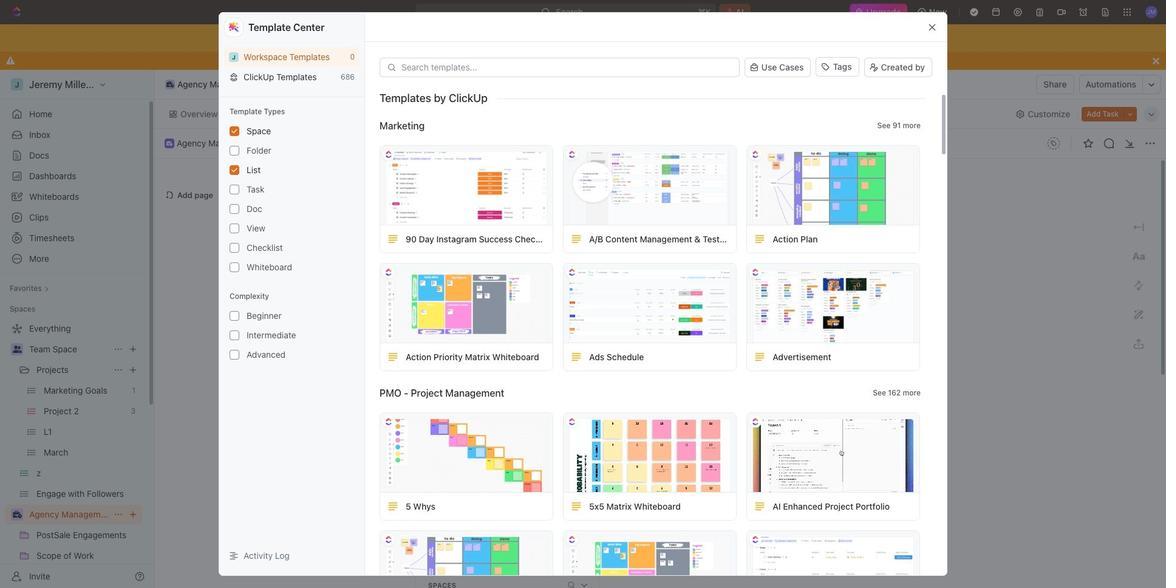 Task type: vqa. For each thing, say whether or not it's contained in the screenshot.
tree at left bottom within the the Sidebar navigation
yes



Task type: locate. For each thing, give the bounding box(es) containing it.
tree
[[5, 319, 143, 588]]

list template image
[[388, 234, 399, 245], [388, 351, 399, 362], [571, 351, 582, 362], [755, 351, 766, 362], [388, 501, 399, 512]]

business time image
[[166, 141, 173, 146], [12, 511, 22, 518]]

list template element
[[388, 234, 399, 245], [571, 234, 582, 245], [755, 234, 766, 245], [388, 351, 399, 362], [571, 351, 582, 362], [755, 351, 766, 362], [388, 501, 399, 512], [571, 501, 582, 512], [755, 501, 766, 512]]

1 horizontal spatial business time image
[[166, 141, 173, 146]]

Search templates... text field
[[402, 63, 732, 72]]

1 vertical spatial business time image
[[12, 511, 22, 518]]

None checkbox
[[230, 165, 239, 175], [230, 185, 239, 194], [230, 224, 239, 233], [230, 331, 239, 340], [230, 350, 239, 360], [230, 165, 239, 175], [230, 185, 239, 194], [230, 224, 239, 233], [230, 331, 239, 340], [230, 350, 239, 360]]

0 horizontal spatial business time image
[[12, 511, 22, 518]]

None checkbox
[[230, 126, 239, 136], [230, 146, 239, 156], [230, 204, 239, 214], [230, 243, 239, 253], [230, 262, 239, 272], [230, 311, 239, 321], [230, 126, 239, 136], [230, 146, 239, 156], [230, 204, 239, 214], [230, 243, 239, 253], [230, 262, 239, 272], [230, 311, 239, 321]]

user group image
[[12, 346, 22, 353]]

list template image
[[571, 234, 582, 245], [755, 234, 766, 245], [571, 501, 582, 512], [755, 501, 766, 512]]

business time image inside "tree"
[[12, 511, 22, 518]]



Task type: describe. For each thing, give the bounding box(es) containing it.
jeremy miller's workspace, , element
[[229, 52, 239, 62]]

tree inside sidebar navigation
[[5, 319, 143, 588]]

business time image
[[166, 81, 174, 87]]

0 vertical spatial business time image
[[166, 141, 173, 146]]

sidebar navigation
[[0, 70, 155, 588]]



